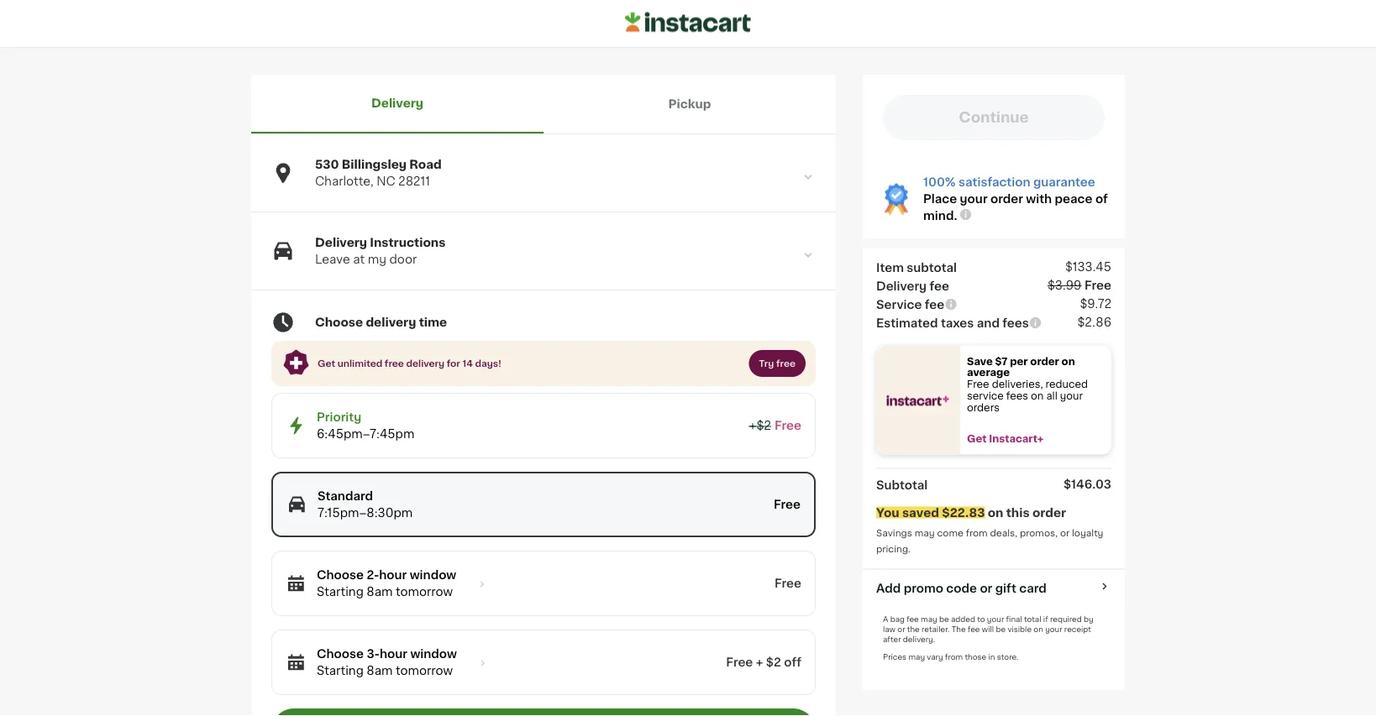 Task type: vqa. For each thing, say whether or not it's contained in the screenshot.
chopped within the 1½ cups chopped sweet potatoes or potatoes sweet potato (yam) $1.00 each (est.) show alternatives
no



Task type: locate. For each thing, give the bounding box(es) containing it.
get down 'orders'
[[967, 434, 987, 444]]

choose 2-hour window starting 8am tomorrow
[[317, 570, 456, 598]]

8am down "2-"
[[367, 587, 393, 598]]

free left +
[[726, 657, 753, 669]]

order right per
[[1030, 357, 1059, 366]]

bag
[[890, 616, 905, 624]]

delivery instructions leave at my door
[[315, 237, 446, 266]]

be right will
[[996, 626, 1006, 634]]

14
[[463, 359, 473, 369]]

window right "2-"
[[410, 570, 456, 582]]

or left loyalty at the right
[[1060, 529, 1070, 538]]

promos,
[[1020, 529, 1058, 538]]

2 hour from the top
[[380, 649, 408, 661]]

delivery up billingsley
[[371, 97, 424, 109]]

on inside a bag fee may be added to your final total if required by law or the retailer. the fee will be visible on your receipt after delivery.
[[1034, 626, 1044, 634]]

days!
[[475, 359, 502, 369]]

100%
[[923, 176, 956, 188]]

1 starting from the top
[[317, 587, 364, 598]]

choose left "2-"
[[317, 570, 364, 582]]

be
[[939, 616, 949, 624], [996, 626, 1006, 634]]

from inside savings may come from deals, promos, or loyalty pricing.
[[966, 529, 988, 538]]

choose inside choose 3-hour window starting 8am tomorrow
[[317, 649, 364, 661]]

0 vertical spatial window
[[410, 570, 456, 582]]

starting inside choose 3-hour window starting 8am tomorrow
[[317, 666, 364, 677]]

get inside button
[[967, 434, 987, 444]]

or left 'gift'
[[980, 583, 993, 595]]

choose delivery time
[[315, 317, 447, 329]]

delivery inside button
[[371, 97, 424, 109]]

hour down choose 2-hour window starting 8am tomorrow
[[380, 649, 408, 661]]

0 horizontal spatial or
[[898, 626, 905, 634]]

1 vertical spatial fees
[[1007, 391, 1029, 401]]

store.
[[997, 654, 1019, 661]]

2 horizontal spatial or
[[1060, 529, 1070, 538]]

2 vertical spatial or
[[898, 626, 905, 634]]

1 vertical spatial choose
[[317, 570, 364, 582]]

starting inside choose 2-hour window starting 8am tomorrow
[[317, 587, 364, 598]]

choose inside choose 2-hour window starting 8am tomorrow
[[317, 570, 364, 582]]

0 vertical spatial tomorrow
[[396, 587, 453, 598]]

may up retailer.
[[921, 616, 937, 624]]

1 vertical spatial or
[[980, 583, 993, 595]]

+
[[756, 657, 763, 669]]

fee up the
[[907, 616, 919, 624]]

$3.99
[[1048, 279, 1082, 291]]

your up more info about 100% satisfaction guarantee icon
[[960, 193, 988, 205]]

your down reduced
[[1060, 391, 1083, 401]]

0 horizontal spatial get
[[318, 359, 335, 369]]

pickup button
[[544, 75, 836, 134]]

may for vary
[[909, 654, 925, 661]]

0 vertical spatial from
[[966, 529, 988, 538]]

for
[[447, 359, 460, 369]]

2 vertical spatial may
[[909, 654, 925, 661]]

1 vertical spatial delivery
[[406, 359, 445, 369]]

average
[[967, 368, 1010, 378]]

0 vertical spatial hour
[[379, 570, 407, 582]]

be up retailer.
[[939, 616, 949, 624]]

8am for 3-
[[367, 666, 393, 677]]

8am inside choose 3-hour window starting 8am tomorrow
[[367, 666, 393, 677]]

road
[[409, 159, 442, 171]]

1 vertical spatial may
[[921, 616, 937, 624]]

2 free from the left
[[776, 359, 796, 369]]

by
[[1084, 616, 1094, 624]]

delivery
[[371, 97, 424, 109], [315, 237, 367, 249], [876, 280, 927, 292]]

tomorrow
[[396, 587, 453, 598], [396, 666, 453, 677]]

may down saved
[[915, 529, 935, 538]]

1 horizontal spatial or
[[980, 583, 993, 595]]

item subtotal
[[876, 262, 957, 274]]

tomorrow inside choose 3-hour window starting 8am tomorrow
[[396, 666, 453, 677]]

free
[[1085, 279, 1112, 291], [967, 380, 990, 389], [775, 420, 802, 432], [774, 499, 801, 511], [775, 578, 802, 590], [726, 657, 753, 669]]

order inside place your order with peace of mind.
[[991, 193, 1023, 205]]

choose for choose 3-hour window starting 8am tomorrow
[[317, 649, 364, 661]]

on down the total
[[1034, 626, 1044, 634]]

1 horizontal spatial get
[[967, 434, 987, 444]]

get
[[318, 359, 335, 369], [967, 434, 987, 444]]

delivery button
[[251, 75, 544, 134]]

free inside button
[[776, 359, 796, 369]]

charlotte,
[[315, 176, 374, 187]]

priority 6:45pm–7:45pm
[[317, 412, 415, 440]]

or down bag
[[898, 626, 905, 634]]

0 horizontal spatial free
[[385, 359, 404, 369]]

window inside choose 3-hour window starting 8am tomorrow
[[410, 649, 457, 661]]

hour for 3-
[[380, 649, 408, 661]]

from
[[966, 529, 988, 538], [945, 654, 963, 661]]

+$2
[[749, 420, 771, 432]]

1 vertical spatial order
[[1030, 357, 1059, 366]]

1 hour from the top
[[379, 570, 407, 582]]

more info about 100% satisfaction guarantee image
[[959, 208, 973, 222]]

0 vertical spatial may
[[915, 529, 935, 538]]

pickup
[[668, 98, 711, 110]]

0 vertical spatial starting
[[317, 587, 364, 598]]

delivery for delivery instructions leave at my door
[[315, 237, 367, 249]]

or
[[1060, 529, 1070, 538], [980, 583, 993, 595], [898, 626, 905, 634]]

choose up unlimited
[[315, 317, 363, 329]]

1 vertical spatial window
[[410, 649, 457, 661]]

2 vertical spatial delivery
[[876, 280, 927, 292]]

tomorrow for choose 2-hour window starting 8am tomorrow
[[396, 587, 453, 598]]

your up will
[[987, 616, 1004, 624]]

try free
[[759, 359, 796, 369]]

fee down to
[[968, 626, 980, 634]]

choose for choose 2-hour window starting 8am tomorrow
[[317, 570, 364, 582]]

$7
[[995, 357, 1008, 366]]

0 horizontal spatial from
[[945, 654, 963, 661]]

order down 100% satisfaction guarantee
[[991, 193, 1023, 205]]

0 vertical spatial be
[[939, 616, 949, 624]]

free up service
[[967, 380, 990, 389]]

time
[[419, 317, 447, 329]]

3-
[[367, 649, 380, 661]]

2 vertical spatial choose
[[317, 649, 364, 661]]

pricing.
[[876, 545, 911, 554]]

from right vary
[[945, 654, 963, 661]]

get left unlimited
[[318, 359, 335, 369]]

$2
[[766, 657, 781, 669]]

window right 3-
[[410, 649, 457, 661]]

delivery inside delivery instructions leave at my door
[[315, 237, 367, 249]]

0 vertical spatial order
[[991, 193, 1023, 205]]

get inside announcement region
[[318, 359, 335, 369]]

1 tomorrow from the top
[[396, 587, 453, 598]]

2 horizontal spatial delivery
[[876, 280, 927, 292]]

1 horizontal spatial be
[[996, 626, 1006, 634]]

0 vertical spatial fees
[[1003, 317, 1029, 329]]

delivery up service
[[876, 280, 927, 292]]

choose left 3-
[[317, 649, 364, 661]]

delivery left for
[[406, 359, 445, 369]]

hour down the 7:15pm–8:30pm
[[379, 570, 407, 582]]

your inside place your order with peace of mind.
[[960, 193, 988, 205]]

1 horizontal spatial from
[[966, 529, 988, 538]]

+$2 free
[[749, 420, 802, 432]]

1 vertical spatial from
[[945, 654, 963, 661]]

order up promos,
[[1033, 507, 1066, 519]]

1 vertical spatial tomorrow
[[396, 666, 453, 677]]

deals,
[[990, 529, 1018, 538]]

2 8am from the top
[[367, 666, 393, 677]]

may down the delivery.
[[909, 654, 925, 661]]

8am for 2-
[[367, 587, 393, 598]]

1 vertical spatial be
[[996, 626, 1006, 634]]

may inside savings may come from deals, promos, or loyalty pricing.
[[915, 529, 935, 538]]

fees
[[1003, 317, 1029, 329], [1007, 391, 1029, 401]]

choose 3-hour window starting 8am tomorrow
[[317, 649, 457, 677]]

add
[[876, 583, 901, 595]]

standard
[[318, 491, 373, 503]]

2 starting from the top
[[317, 666, 364, 677]]

1 horizontal spatial free
[[776, 359, 796, 369]]

on left the "all" at the right bottom of page
[[1031, 391, 1044, 401]]

0 vertical spatial 8am
[[367, 587, 393, 598]]

may for come
[[915, 529, 935, 538]]

free right try
[[776, 359, 796, 369]]

savings may come from deals, promos, or loyalty pricing.
[[876, 529, 1106, 554]]

door
[[389, 254, 417, 266]]

0 vertical spatial delivery
[[371, 97, 424, 109]]

code
[[946, 583, 977, 595]]

delivery left the time
[[366, 317, 416, 329]]

taxes
[[941, 317, 974, 329]]

free right unlimited
[[385, 359, 404, 369]]

hour for 2-
[[379, 570, 407, 582]]

on up reduced
[[1062, 357, 1075, 366]]

save $7 per order on average free deliveries, reduced service fees on all your orders
[[967, 357, 1091, 413]]

free up '$9.72'
[[1085, 279, 1112, 291]]

priority
[[317, 412, 361, 424]]

service fee
[[876, 299, 945, 311]]

from for those
[[945, 654, 963, 661]]

fee up estimated taxes and fees
[[925, 299, 945, 311]]

1 vertical spatial get
[[967, 434, 987, 444]]

you
[[876, 507, 900, 519]]

8am inside choose 2-hour window starting 8am tomorrow
[[367, 587, 393, 598]]

delivery up "leave"
[[315, 237, 367, 249]]

free
[[385, 359, 404, 369], [776, 359, 796, 369]]

hour inside choose 3-hour window starting 8am tomorrow
[[380, 649, 408, 661]]

or inside button
[[980, 583, 993, 595]]

free down +$2 free
[[774, 499, 801, 511]]

from down you saved $22.83 on this order
[[966, 529, 988, 538]]

1 8am from the top
[[367, 587, 393, 598]]

hour inside choose 2-hour window starting 8am tomorrow
[[379, 570, 407, 582]]

8am down 3-
[[367, 666, 393, 677]]

0 vertical spatial or
[[1060, 529, 1070, 538]]

fees down deliveries,
[[1007, 391, 1029, 401]]

visible
[[1008, 626, 1032, 634]]

may inside a bag fee may be added to your final total if required by law or the retailer. the fee will be visible on your receipt after delivery.
[[921, 616, 937, 624]]

1 vertical spatial hour
[[380, 649, 408, 661]]

0 vertical spatial choose
[[315, 317, 363, 329]]

window inside choose 2-hour window starting 8am tomorrow
[[410, 570, 456, 582]]

1 vertical spatial delivery
[[315, 237, 367, 249]]

7:15pm–8:30pm
[[318, 508, 413, 519]]

subtotal
[[907, 262, 957, 274]]

1 vertical spatial 8am
[[367, 666, 393, 677]]

fees right the and
[[1003, 317, 1029, 329]]

delivery instructions image
[[801, 248, 816, 263]]

estimated taxes and fees
[[876, 317, 1029, 329]]

tomorrow inside choose 2-hour window starting 8am tomorrow
[[396, 587, 453, 598]]

2 tomorrow from the top
[[396, 666, 453, 677]]

you saved $22.83 on this order
[[876, 507, 1066, 519]]

0 vertical spatial get
[[318, 359, 335, 369]]

home image
[[625, 10, 751, 35]]

those
[[965, 654, 987, 661]]

0 horizontal spatial delivery
[[315, 237, 367, 249]]

delivery fee
[[876, 280, 949, 292]]

1 horizontal spatial delivery
[[371, 97, 424, 109]]

added
[[951, 616, 976, 624]]

from for deals,
[[966, 529, 988, 538]]

$3.99 free
[[1048, 279, 1112, 291]]

1 vertical spatial starting
[[317, 666, 364, 677]]

estimated
[[876, 317, 938, 329]]



Task type: describe. For each thing, give the bounding box(es) containing it.
with
[[1026, 193, 1052, 205]]

your inside save $7 per order on average free deliveries, reduced service fees on all your orders
[[1060, 391, 1083, 401]]

delivery.
[[903, 636, 935, 644]]

0 vertical spatial delivery
[[366, 317, 416, 329]]

try free button
[[749, 350, 806, 377]]

at
[[353, 254, 365, 266]]

standard 7:15pm–8:30pm
[[318, 491, 413, 519]]

free right "+$2" at the bottom of page
[[775, 420, 802, 432]]

delivery for delivery fee
[[876, 280, 927, 292]]

starting for choose 3-hour window starting 8am tomorrow
[[317, 666, 364, 677]]

leave
[[315, 254, 350, 266]]

instacart+
[[989, 434, 1044, 444]]

of
[[1096, 193, 1108, 205]]

your down if
[[1045, 626, 1063, 634]]

$2.86
[[1078, 316, 1112, 328]]

required
[[1050, 616, 1082, 624]]

reduced
[[1046, 380, 1088, 389]]

on up deals,
[[988, 507, 1004, 519]]

try
[[759, 359, 774, 369]]

100% satisfaction guarantee
[[923, 176, 1095, 188]]

off
[[784, 657, 802, 669]]

retailer.
[[922, 626, 950, 634]]

fees inside save $7 per order on average free deliveries, reduced service fees on all your orders
[[1007, 391, 1029, 401]]

and
[[977, 317, 1000, 329]]

get for get instacart+
[[967, 434, 987, 444]]

fee down subtotal
[[930, 280, 949, 292]]

place your order with peace of mind.
[[923, 193, 1108, 222]]

all
[[1047, 391, 1058, 401]]

this
[[1006, 507, 1030, 519]]

per
[[1010, 357, 1028, 366]]

starting for choose 2-hour window starting 8am tomorrow
[[317, 587, 364, 598]]

guarantee
[[1033, 176, 1095, 188]]

a
[[883, 616, 889, 624]]

the
[[952, 626, 966, 634]]

instructions
[[370, 237, 446, 249]]

subtotal
[[876, 479, 928, 491]]

saved
[[902, 507, 939, 519]]

service
[[876, 299, 922, 311]]

if
[[1043, 616, 1048, 624]]

service
[[967, 391, 1004, 401]]

tomorrow for choose 3-hour window starting 8am tomorrow
[[396, 666, 453, 677]]

to
[[977, 616, 985, 624]]

$146.03
[[1064, 479, 1112, 490]]

$133.45
[[1065, 261, 1112, 273]]

get for get unlimited free delivery for 14 days!
[[318, 359, 335, 369]]

or inside a bag fee may be added to your final total if required by law or the retailer. the fee will be visible on your receipt after delivery.
[[898, 626, 905, 634]]

28211
[[398, 176, 430, 187]]

savings
[[876, 529, 912, 538]]

choose for choose delivery time
[[315, 317, 363, 329]]

announcement region
[[271, 341, 816, 387]]

get instacart+
[[967, 434, 1044, 444]]

after
[[883, 636, 901, 644]]

a bag fee may be added to your final total if required by law or the retailer. the fee will be visible on your receipt after delivery.
[[883, 616, 1094, 644]]

vary
[[927, 654, 943, 661]]

peace
[[1055, 193, 1093, 205]]

in
[[989, 654, 995, 661]]

1 free from the left
[[385, 359, 404, 369]]

item
[[876, 262, 904, 274]]

save
[[967, 357, 993, 366]]

loyalty
[[1072, 529, 1104, 538]]

order inside save $7 per order on average free deliveries, reduced service fees on all your orders
[[1030, 357, 1059, 366]]

prices may vary from those in store.
[[883, 654, 1019, 661]]

delivery address image
[[801, 170, 816, 185]]

530
[[315, 159, 339, 171]]

my
[[368, 254, 386, 266]]

law
[[883, 626, 896, 634]]

the
[[907, 626, 920, 634]]

delivery for delivery
[[371, 97, 424, 109]]

or inside savings may come from deals, promos, or loyalty pricing.
[[1060, 529, 1070, 538]]

add promo code or gift card button
[[876, 580, 1047, 597]]

get instacart+ button
[[960, 434, 1112, 445]]

satisfaction
[[959, 176, 1031, 188]]

0 horizontal spatial be
[[939, 616, 949, 624]]

2 vertical spatial order
[[1033, 507, 1066, 519]]

2-
[[367, 570, 379, 582]]

delivery inside announcement region
[[406, 359, 445, 369]]

final
[[1006, 616, 1022, 624]]

$9.72
[[1080, 298, 1112, 310]]

total
[[1024, 616, 1042, 624]]

prices
[[883, 654, 907, 661]]

530 billingsley road charlotte, nc 28211
[[315, 159, 442, 187]]

free inside save $7 per order on average free deliveries, reduced service fees on all your orders
[[967, 380, 990, 389]]

mind.
[[923, 210, 957, 222]]

receipt
[[1065, 626, 1092, 634]]

card
[[1019, 583, 1047, 595]]

unlimited
[[338, 359, 382, 369]]

will
[[982, 626, 994, 634]]

orders
[[967, 403, 1000, 413]]

free up off
[[775, 578, 802, 590]]

window for choose 3-hour window starting 8am tomorrow
[[410, 649, 457, 661]]

get unlimited free delivery for 14 days!
[[318, 359, 502, 369]]

promo
[[904, 583, 944, 595]]

nc
[[377, 176, 395, 187]]

window for choose 2-hour window starting 8am tomorrow
[[410, 570, 456, 582]]

$22.83
[[942, 507, 985, 519]]



